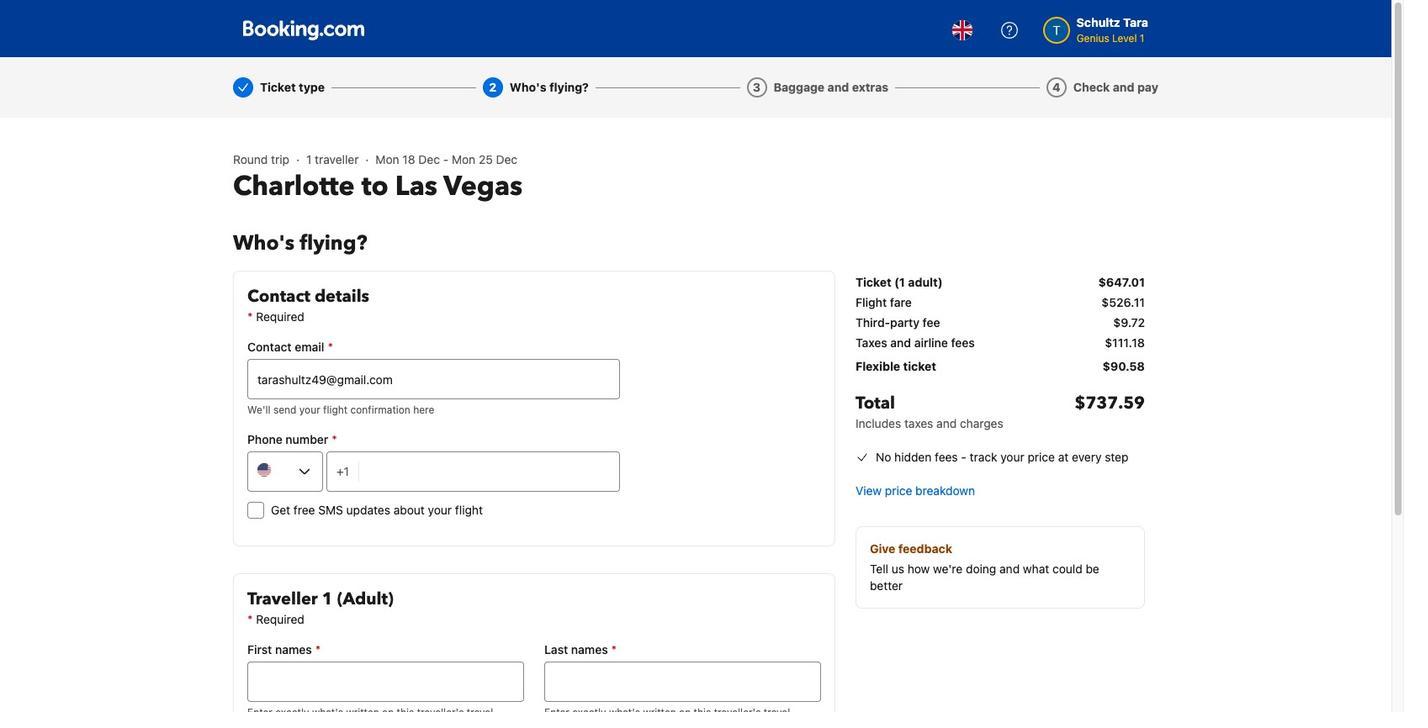 Task type: locate. For each thing, give the bounding box(es) containing it.
1 vertical spatial required
[[256, 613, 304, 627]]

better
[[870, 579, 903, 593]]

- left "track"
[[961, 450, 967, 464]]

1 horizontal spatial dec
[[496, 152, 518, 167]]

6 row from the top
[[856, 379, 1145, 439]]

0 vertical spatial -
[[443, 152, 449, 167]]

and left pay
[[1113, 80, 1135, 94]]

dec right 18
[[418, 152, 440, 167]]

1 horizontal spatial price
[[1028, 450, 1055, 464]]

doing
[[966, 562, 997, 576]]

0 vertical spatial 1
[[1140, 32, 1145, 45]]

phone number *
[[247, 432, 337, 447]]

and inside cell
[[891, 336, 911, 350]]

1 contact from the top
[[247, 285, 310, 308]]

2 required from the top
[[256, 613, 304, 627]]

who's right 2
[[510, 80, 547, 94]]

total cell
[[856, 392, 1004, 432]]

0 horizontal spatial who's flying?
[[233, 230, 367, 257]]

give
[[870, 542, 896, 556]]

1 names from the left
[[275, 643, 312, 657]]

1 vertical spatial contact
[[247, 340, 292, 354]]

your for no hidden fees - track your price at every step
[[1001, 450, 1025, 464]]

price right "view" at bottom right
[[885, 484, 912, 498]]

1 horizontal spatial mon
[[452, 152, 476, 167]]

$737.59
[[1075, 392, 1145, 415]]

2 contact from the top
[[247, 340, 292, 354]]

0 horizontal spatial mon
[[376, 152, 399, 167]]

$111.18 cell
[[1105, 335, 1145, 352]]

and for check
[[1113, 80, 1135, 94]]

flight
[[323, 404, 348, 417], [455, 503, 483, 517]]

fare
[[890, 295, 912, 310]]

0 horizontal spatial 1
[[306, 152, 312, 167]]

1 horizontal spatial flying?
[[549, 80, 589, 94]]

flight
[[856, 295, 887, 310]]

* right last on the bottom
[[611, 643, 617, 657]]

your
[[299, 404, 320, 417], [1001, 450, 1025, 464], [428, 503, 452, 517]]

2 vertical spatial your
[[428, 503, 452, 517]]

0 horizontal spatial flight
[[323, 404, 348, 417]]

fees inside cell
[[951, 336, 975, 350]]

party
[[890, 316, 920, 330]]

None email field
[[247, 359, 620, 400]]

2 names from the left
[[571, 643, 608, 657]]

1 horizontal spatial names
[[571, 643, 608, 657]]

we're
[[933, 562, 963, 576]]

(1
[[894, 275, 905, 289]]

flight down the phone number telephone field
[[455, 503, 483, 517]]

flying?
[[549, 80, 589, 94], [300, 230, 367, 257]]

row containing flight fare
[[856, 294, 1145, 315]]

1 left (adult)
[[322, 588, 333, 611]]

table
[[856, 271, 1145, 439]]

required inside the traveller 1 (adult) required
[[256, 613, 304, 627]]

your right "track"
[[1001, 450, 1025, 464]]

fees
[[951, 336, 975, 350], [935, 450, 958, 464]]

0 vertical spatial flight
[[323, 404, 348, 417]]

1 horizontal spatial who's
[[510, 80, 547, 94]]

1 down tara
[[1140, 32, 1145, 45]]

booking.com logo image
[[243, 20, 364, 40], [243, 20, 364, 40]]

who's down charlotte
[[233, 230, 295, 257]]

third-
[[856, 316, 890, 330]]

and
[[828, 80, 849, 94], [1113, 80, 1135, 94], [891, 336, 911, 350], [937, 417, 957, 431], [1000, 562, 1020, 576]]

0 vertical spatial price
[[1028, 450, 1055, 464]]

fees right airline
[[951, 336, 975, 350]]

1 alert from the left
[[247, 706, 524, 713]]

3
[[753, 80, 761, 94]]

and down third-party fee cell on the top of the page
[[891, 336, 911, 350]]

genius
[[1077, 32, 1110, 45]]

flexible
[[856, 359, 901, 374]]

who's flying? right 2
[[510, 80, 589, 94]]

level
[[1112, 32, 1137, 45]]

contact inside contact details required
[[247, 285, 310, 308]]

·
[[296, 152, 300, 167], [366, 152, 369, 167]]

ticket left type
[[260, 80, 296, 94]]

flight inside alert
[[323, 404, 348, 417]]

1 vertical spatial who's
[[233, 230, 295, 257]]

1 horizontal spatial 1
[[322, 588, 333, 611]]

ticket
[[260, 80, 296, 94], [856, 275, 892, 289]]

row
[[856, 271, 1145, 294], [856, 294, 1145, 315], [856, 315, 1145, 335], [856, 335, 1145, 355], [856, 355, 1145, 379], [856, 379, 1145, 439]]

names right first
[[275, 643, 312, 657]]

* for first names *
[[315, 643, 321, 657]]

0 vertical spatial required
[[256, 310, 304, 324]]

and for baggage
[[828, 80, 849, 94]]

2 horizontal spatial 1
[[1140, 32, 1145, 45]]

0 horizontal spatial dec
[[418, 152, 440, 167]]

your right about
[[428, 503, 452, 517]]

at
[[1058, 450, 1069, 464]]

taxes
[[905, 417, 933, 431]]

price left at
[[1028, 450, 1055, 464]]

and right taxes
[[937, 417, 957, 431]]

0 horizontal spatial ticket
[[260, 80, 296, 94]]

* down the traveller 1 (adult) required
[[315, 643, 321, 657]]

who's flying? down charlotte
[[233, 230, 367, 257]]

1 vertical spatial your
[[1001, 450, 1025, 464]]

ticket inside cell
[[856, 275, 892, 289]]

contact up contact email *
[[247, 285, 310, 308]]

$647.01 cell
[[1099, 274, 1145, 291]]

0 horizontal spatial flying?
[[300, 230, 367, 257]]

5 row from the top
[[856, 355, 1145, 379]]

who's flying?
[[510, 80, 589, 94], [233, 230, 367, 257]]

2 · from the left
[[366, 152, 369, 167]]

contact left email in the left of the page
[[247, 340, 292, 354]]

first names *
[[247, 643, 321, 657]]

1 vertical spatial 1
[[306, 152, 312, 167]]

0 vertical spatial your
[[299, 404, 320, 417]]

2 horizontal spatial your
[[1001, 450, 1025, 464]]

last
[[544, 643, 568, 657]]

dec
[[418, 152, 440, 167], [496, 152, 518, 167]]

1 row from the top
[[856, 271, 1145, 294]]

· up to
[[366, 152, 369, 167]]

required down traveller
[[256, 613, 304, 627]]

could
[[1053, 562, 1083, 576]]

mon
[[376, 152, 399, 167], [452, 152, 476, 167]]

0 vertical spatial ticket
[[260, 80, 296, 94]]

2
[[489, 80, 497, 94]]

- right 18
[[443, 152, 449, 167]]

* right email in the left of the page
[[328, 340, 333, 354]]

and left what
[[1000, 562, 1020, 576]]

total includes taxes and charges
[[856, 392, 1004, 431]]

last names *
[[544, 643, 617, 657]]

0 horizontal spatial your
[[299, 404, 320, 417]]

1 required from the top
[[256, 310, 304, 324]]

1 horizontal spatial who's flying?
[[510, 80, 589, 94]]

ticket up "flight"
[[856, 275, 892, 289]]

None field
[[247, 662, 524, 703], [544, 662, 821, 703], [247, 662, 524, 703], [544, 662, 821, 703]]

and left extras on the top of page
[[828, 80, 849, 94]]

and inside total includes taxes and charges
[[937, 417, 957, 431]]

free
[[294, 503, 315, 517]]

0 vertical spatial contact
[[247, 285, 310, 308]]

total
[[856, 392, 895, 415]]

0 horizontal spatial price
[[885, 484, 912, 498]]

contact for contact email
[[247, 340, 292, 354]]

1 vertical spatial price
[[885, 484, 912, 498]]

0 horizontal spatial ·
[[296, 152, 300, 167]]

third-party fee cell
[[856, 315, 940, 332]]

dec right 25
[[496, 152, 518, 167]]

0 vertical spatial flying?
[[549, 80, 589, 94]]

1 vertical spatial -
[[961, 450, 967, 464]]

1 horizontal spatial ·
[[366, 152, 369, 167]]

3 row from the top
[[856, 315, 1145, 335]]

0 horizontal spatial names
[[275, 643, 312, 657]]

2 alert from the left
[[544, 706, 821, 713]]

2 dec from the left
[[496, 152, 518, 167]]

1 horizontal spatial -
[[961, 450, 967, 464]]

names for first names
[[275, 643, 312, 657]]

1 left traveller
[[306, 152, 312, 167]]

fees right hidden
[[935, 450, 958, 464]]

1 · from the left
[[296, 152, 300, 167]]

flight up the number
[[323, 404, 348, 417]]

your right send
[[299, 404, 320, 417]]

mon left 18
[[376, 152, 399, 167]]

1 dec from the left
[[418, 152, 440, 167]]

* right the number
[[332, 432, 337, 447]]

flying? up details on the top
[[300, 230, 367, 257]]

ticket (1 adult)
[[856, 275, 943, 289]]

required up contact email *
[[256, 310, 304, 324]]

taxes
[[856, 336, 887, 350]]

and for taxes
[[891, 336, 911, 350]]

$90.58 cell
[[1103, 358, 1145, 375]]

1 vertical spatial ticket
[[856, 275, 892, 289]]

type
[[299, 80, 325, 94]]

view price breakdown link
[[856, 483, 975, 500]]

$526.11
[[1102, 295, 1145, 310]]

1 horizontal spatial alert
[[544, 706, 821, 713]]

4 row from the top
[[856, 335, 1145, 355]]

· right trip
[[296, 152, 300, 167]]

Phone number telephone field
[[359, 452, 620, 492]]

who's
[[510, 80, 547, 94], [233, 230, 295, 257]]

2 vertical spatial 1
[[322, 588, 333, 611]]

ticket
[[903, 359, 936, 374]]

flying? right 2
[[549, 80, 589, 94]]

0 horizontal spatial alert
[[247, 706, 524, 713]]

0 horizontal spatial -
[[443, 152, 449, 167]]

0 vertical spatial fees
[[951, 336, 975, 350]]

flight fare
[[856, 295, 912, 310]]

ticket type
[[260, 80, 325, 94]]

adult)
[[908, 275, 943, 289]]

ticket (1 adult) cell
[[856, 274, 943, 291]]

ticket for ticket type
[[260, 80, 296, 94]]

0 vertical spatial who's
[[510, 80, 547, 94]]

traveller
[[315, 152, 359, 167]]

names right last on the bottom
[[571, 643, 608, 657]]

1 vertical spatial fees
[[935, 450, 958, 464]]

1 inside the traveller 1 (adult) required
[[322, 588, 333, 611]]

1 vertical spatial flight
[[455, 503, 483, 517]]

contact
[[247, 285, 310, 308], [247, 340, 292, 354]]

1 horizontal spatial ticket
[[856, 275, 892, 289]]

$111.18
[[1105, 336, 1145, 350]]

alert
[[247, 706, 524, 713], [544, 706, 821, 713]]

mon left 25
[[452, 152, 476, 167]]

here
[[413, 404, 434, 417]]

2 row from the top
[[856, 294, 1145, 315]]

* for last names *
[[611, 643, 617, 657]]

1 horizontal spatial your
[[428, 503, 452, 517]]

$737.59 cell
[[1075, 392, 1145, 432]]

1 horizontal spatial flight
[[455, 503, 483, 517]]

required
[[256, 310, 304, 324], [256, 613, 304, 627]]

1
[[1140, 32, 1145, 45], [306, 152, 312, 167], [322, 588, 333, 611]]



Task type: describe. For each thing, give the bounding box(es) containing it.
what
[[1023, 562, 1049, 576]]

no
[[876, 450, 891, 464]]

traveller 1 (adult) required
[[247, 588, 394, 627]]

row containing flexible ticket
[[856, 355, 1145, 379]]

be
[[1086, 562, 1100, 576]]

we'll send your flight confirmation here alert
[[247, 403, 620, 418]]

taxes and airline fees cell
[[856, 335, 975, 352]]

tell
[[870, 562, 889, 576]]

your inside alert
[[299, 404, 320, 417]]

charlotte
[[233, 168, 355, 205]]

third-party fee
[[856, 316, 940, 330]]

extras
[[852, 80, 889, 94]]

round
[[233, 152, 268, 167]]

flexible ticket
[[856, 359, 936, 374]]

hidden
[[895, 450, 932, 464]]

row containing ticket (1 adult)
[[856, 271, 1145, 294]]

$526.11 cell
[[1102, 294, 1145, 311]]

first
[[247, 643, 272, 657]]

$90.58
[[1103, 359, 1145, 374]]

0 horizontal spatial who's
[[233, 230, 295, 257]]

1 vertical spatial who's flying?
[[233, 230, 367, 257]]

- inside round trip · 1 traveller · mon 18 dec - mon 25 dec charlotte to las vegas
[[443, 152, 449, 167]]

contact for contact details
[[247, 285, 310, 308]]

pay
[[1138, 80, 1159, 94]]

contact email *
[[247, 340, 333, 354]]

we'll
[[247, 404, 271, 417]]

view
[[856, 484, 882, 498]]

$9.72
[[1114, 316, 1145, 330]]

feedback
[[898, 542, 953, 556]]

step
[[1105, 450, 1129, 464]]

sms
[[318, 503, 343, 517]]

alert for first names *
[[247, 706, 524, 713]]

track
[[970, 450, 997, 464]]

every
[[1072, 450, 1102, 464]]

alert for last names *
[[544, 706, 821, 713]]

to
[[362, 168, 389, 205]]

email
[[295, 340, 324, 354]]

breakdown
[[916, 484, 975, 498]]

about
[[394, 503, 425, 517]]

price inside view price breakdown element
[[885, 484, 912, 498]]

row containing taxes and airline fees
[[856, 335, 1145, 355]]

0 vertical spatial who's flying?
[[510, 80, 589, 94]]

send
[[273, 404, 297, 417]]

check
[[1074, 80, 1110, 94]]

get
[[271, 503, 290, 517]]

and inside give feedback tell us how we're doing and what could be better
[[1000, 562, 1020, 576]]

18
[[403, 152, 415, 167]]

we'll send your flight confirmation here
[[247, 404, 434, 417]]

confirmation
[[350, 404, 410, 417]]

details
[[315, 285, 369, 308]]

row containing total
[[856, 379, 1145, 439]]

round trip · 1 traveller · mon 18 dec - mon 25 dec charlotte to las vegas
[[233, 152, 523, 205]]

schultz tara genius level 1
[[1077, 15, 1149, 45]]

charges
[[960, 417, 1004, 431]]

las
[[395, 168, 437, 205]]

your for get free sms updates about your flight
[[428, 503, 452, 517]]

1 vertical spatial flying?
[[300, 230, 367, 257]]

airline
[[914, 336, 948, 350]]

no hidden fees - track your price at every step
[[876, 450, 1129, 464]]

+1
[[337, 464, 349, 479]]

how
[[908, 562, 930, 576]]

vegas
[[444, 168, 523, 205]]

names for last names
[[571, 643, 608, 657]]

flexible ticket cell
[[856, 358, 936, 375]]

give feedback tell us how we're doing and what could be better
[[870, 542, 1100, 593]]

us
[[892, 562, 905, 576]]

1 inside round trip · 1 traveller · mon 18 dec - mon 25 dec charlotte to las vegas
[[306, 152, 312, 167]]

view price breakdown
[[856, 484, 975, 498]]

phone
[[247, 432, 283, 447]]

row containing third-party fee
[[856, 315, 1145, 335]]

1 mon from the left
[[376, 152, 399, 167]]

(adult)
[[337, 588, 394, 611]]

check and pay
[[1074, 80, 1159, 94]]

taxes and airline fees
[[856, 336, 975, 350]]

* for phone number *
[[332, 432, 337, 447]]

trip
[[271, 152, 289, 167]]

4
[[1053, 80, 1061, 94]]

schultz
[[1077, 15, 1121, 29]]

$647.01
[[1099, 275, 1145, 289]]

view price breakdown element
[[856, 483, 975, 500]]

flight fare cell
[[856, 294, 912, 311]]

tara
[[1123, 15, 1149, 29]]

fee
[[923, 316, 940, 330]]

baggage
[[774, 80, 825, 94]]

1 inside schultz tara genius level 1
[[1140, 32, 1145, 45]]

contact details required
[[247, 285, 369, 324]]

traveller
[[247, 588, 318, 611]]

baggage and extras
[[774, 80, 889, 94]]

ticket for ticket (1 adult)
[[856, 275, 892, 289]]

number
[[286, 432, 328, 447]]

get free sms updates about your flight
[[271, 503, 483, 517]]

25
[[479, 152, 493, 167]]

required inside contact details required
[[256, 310, 304, 324]]

table containing total
[[856, 271, 1145, 439]]

* for contact email *
[[328, 340, 333, 354]]

2 mon from the left
[[452, 152, 476, 167]]

updates
[[346, 503, 390, 517]]

$9.72 cell
[[1114, 315, 1145, 332]]



Task type: vqa. For each thing, say whether or not it's contained in the screenshot.
Check and pay
yes



